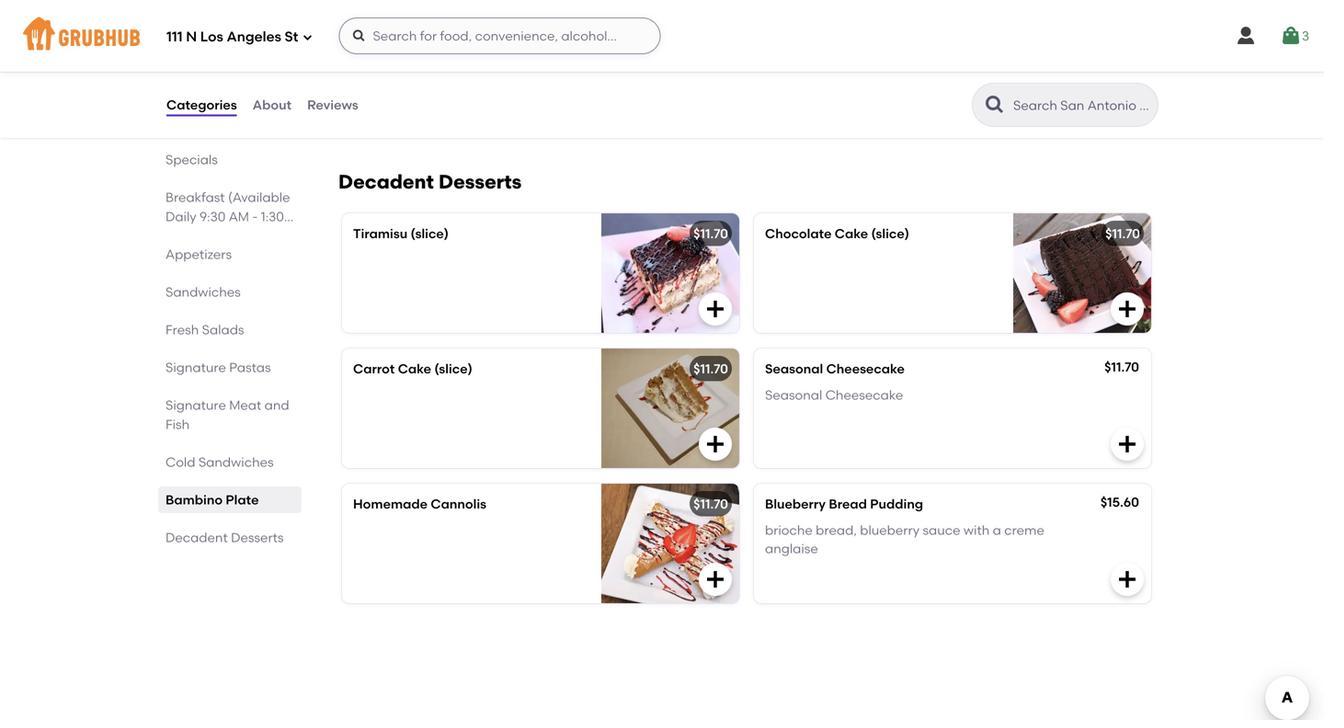 Task type: locate. For each thing, give the bounding box(es) containing it.
child's spaghetti with meatball plate button
[[342, 13, 740, 133]]

proceed
[[1111, 598, 1164, 614]]

signature inside the signature meat and fish
[[166, 397, 226, 413]]

with left meatball
[[465, 25, 492, 41]]

size
[[209, 95, 234, 110]]

cake
[[835, 226, 869, 242], [398, 361, 431, 377]]

homemade cannolis image
[[602, 484, 740, 604]]

appetizers
[[166, 247, 232, 262]]

and
[[265, 397, 289, 413]]

1 vertical spatial seasonal cheesecake
[[765, 387, 904, 403]]

signature meat and fish tab
[[166, 396, 294, 434]]

1 vertical spatial plate
[[226, 492, 259, 508]]

signature meat and fish
[[166, 397, 289, 432]]

signature pastas
[[166, 360, 271, 375]]

breakfast
[[166, 190, 225, 205]]

(slice)
[[411, 226, 449, 242], [872, 226, 910, 242], [435, 361, 473, 377]]

with
[[465, 25, 492, 41], [964, 522, 990, 538]]

1 vertical spatial decadent desserts
[[166, 530, 284, 546]]

appetizers tab
[[166, 245, 294, 264]]

(slice) right chocolate
[[872, 226, 910, 242]]

sauce
[[923, 522, 961, 538]]

0 vertical spatial with
[[465, 25, 492, 41]]

daily
[[166, 209, 197, 225]]

cake for carrot
[[398, 361, 431, 377]]

with left a at the right bottom
[[964, 522, 990, 538]]

decadent desserts inside tab
[[166, 530, 284, 546]]

plate right meatball
[[555, 25, 588, 41]]

decadent desserts
[[339, 170, 522, 194], [166, 530, 284, 546]]

1 horizontal spatial plate
[[555, 25, 588, 41]]

0 horizontal spatial with
[[465, 25, 492, 41]]

1 vertical spatial cake
[[398, 361, 431, 377]]

signature for signature meat and fish
[[166, 397, 226, 413]]

svg image inside 3 button
[[1280, 25, 1303, 47]]

svg image for carrot cake (slice)
[[705, 433, 727, 455]]

signature inside signature pastas tab
[[166, 360, 226, 375]]

2 vertical spatial svg image
[[705, 433, 727, 455]]

$11.70
[[694, 226, 729, 242], [1106, 226, 1141, 242], [1105, 359, 1140, 375], [694, 361, 729, 377], [694, 496, 729, 512]]

reviews
[[307, 97, 359, 113]]

-
[[252, 209, 258, 225]]

sandwiches
[[166, 284, 241, 300], [199, 455, 274, 470]]

decadent desserts up tiramisu (slice)
[[339, 170, 522, 194]]

homemade cannolis
[[353, 496, 487, 512]]

(slice) for chocolate cake (slice)
[[872, 226, 910, 242]]

0 vertical spatial seasonal cheesecake
[[765, 361, 905, 377]]

0 vertical spatial desserts
[[439, 170, 522, 194]]

0 horizontal spatial plate
[[226, 492, 259, 508]]

0 vertical spatial seasonal
[[765, 361, 824, 377]]

tiramisu
[[353, 226, 408, 242]]

seasonal cheesecake
[[765, 361, 905, 377], [765, 387, 904, 403]]

0 vertical spatial decadent desserts
[[339, 170, 522, 194]]

decadent up tiramisu
[[339, 170, 434, 194]]

blueberry bread pudding
[[765, 496, 924, 512]]

plate inside child's spaghetti with meatball plate button
[[555, 25, 588, 41]]

fresh salads tab
[[166, 320, 294, 340]]

decadent
[[339, 170, 434, 194], [166, 530, 228, 546]]

1 vertical spatial decadent
[[166, 530, 228, 546]]

tiramisu (slice)
[[353, 226, 449, 242]]

signature down fresh salads in the top of the page
[[166, 360, 226, 375]]

1 vertical spatial signature
[[166, 397, 226, 413]]

0 vertical spatial cake
[[835, 226, 869, 242]]

cake right chocolate
[[835, 226, 869, 242]]

2 seasonal from the top
[[765, 387, 823, 403]]

checkout
[[1183, 598, 1244, 614]]

pastas
[[229, 360, 271, 375]]

0 horizontal spatial decadent
[[166, 530, 228, 546]]

chocolate cake (slice)
[[765, 226, 910, 242]]

1 vertical spatial sandwiches
[[199, 455, 274, 470]]

(available
[[228, 190, 290, 205]]

family size menu (delivery)
[[166, 95, 271, 130]]

family
[[166, 95, 206, 110]]

anglaise
[[765, 541, 819, 557]]

blueberry
[[765, 496, 826, 512]]

bread
[[829, 496, 867, 512]]

Search San Antonio Winery Los Angeles search field
[[1012, 97, 1153, 114]]

1 horizontal spatial decadent
[[339, 170, 434, 194]]

with inside button
[[465, 25, 492, 41]]

cannolis
[[431, 496, 487, 512]]

desserts
[[439, 170, 522, 194], [231, 530, 284, 546]]

(slice) right carrot at the bottom left of the page
[[435, 361, 473, 377]]

2 seasonal cheesecake from the top
[[765, 387, 904, 403]]

plate
[[555, 25, 588, 41], [226, 492, 259, 508]]

n
[[186, 29, 197, 45]]

0 vertical spatial sandwiches
[[166, 284, 241, 300]]

sandwiches up bambino plate tab
[[199, 455, 274, 470]]

bread,
[[816, 522, 857, 538]]

homemade
[[353, 496, 428, 512]]

am
[[229, 209, 249, 225]]

1:30
[[261, 209, 284, 225]]

0 vertical spatial svg image
[[1280, 25, 1303, 47]]

decadent down bambino
[[166, 530, 228, 546]]

0 vertical spatial plate
[[555, 25, 588, 41]]

0 vertical spatial decadent
[[339, 170, 434, 194]]

to
[[1167, 598, 1180, 614]]

1 horizontal spatial with
[[964, 522, 990, 538]]

0 horizontal spatial desserts
[[231, 530, 284, 546]]

0 vertical spatial signature
[[166, 360, 226, 375]]

st
[[285, 29, 299, 45]]

svg image
[[1280, 25, 1303, 47], [705, 298, 727, 320], [705, 433, 727, 455]]

1 vertical spatial with
[[964, 522, 990, 538]]

specials
[[166, 152, 218, 168]]

0 horizontal spatial cake
[[398, 361, 431, 377]]

family size menu (delivery) tab
[[166, 93, 294, 132]]

sandwiches up fresh salads in the top of the page
[[166, 284, 241, 300]]

with inside brioche bread, blueberry sauce with a creme anglaise
[[964, 522, 990, 538]]

svg image
[[1235, 25, 1257, 47], [352, 29, 367, 43], [302, 32, 313, 43], [1117, 298, 1139, 320], [1117, 433, 1139, 455], [705, 569, 727, 591], [1117, 569, 1139, 591]]

bambino plate tab
[[166, 490, 294, 510]]

1 signature from the top
[[166, 360, 226, 375]]

los
[[200, 29, 223, 45]]

carrot cake (slice) image
[[602, 349, 740, 468]]

signature
[[166, 360, 226, 375], [166, 397, 226, 413]]

1 vertical spatial seasonal
[[765, 387, 823, 403]]

1 vertical spatial desserts
[[231, 530, 284, 546]]

signature up fish
[[166, 397, 226, 413]]

about
[[253, 97, 292, 113]]

seasonal
[[765, 361, 824, 377], [765, 387, 823, 403]]

111
[[167, 29, 183, 45]]

(slice) for carrot cake (slice)
[[435, 361, 473, 377]]

0 horizontal spatial decadent desserts
[[166, 530, 284, 546]]

9:30
[[200, 209, 226, 225]]

pudding
[[871, 496, 924, 512]]

3
[[1303, 28, 1310, 44]]

1 vertical spatial svg image
[[705, 298, 727, 320]]

decadent desserts down bambino plate tab
[[166, 530, 284, 546]]

fresh
[[166, 322, 199, 338]]

child's
[[353, 25, 397, 41]]

cake right carrot at the bottom left of the page
[[398, 361, 431, 377]]

1 horizontal spatial cake
[[835, 226, 869, 242]]

blueberry
[[860, 522, 920, 538]]

cheesecake
[[827, 361, 905, 377], [826, 387, 904, 403]]

proceed to checkout
[[1111, 598, 1244, 614]]

1 seasonal from the top
[[765, 361, 824, 377]]

sandwiches inside tab
[[199, 455, 274, 470]]

2 signature from the top
[[166, 397, 226, 413]]

meat
[[229, 397, 262, 413]]

fresh salads
[[166, 322, 244, 338]]

plate up decadent desserts tab at the left of the page
[[226, 492, 259, 508]]

a
[[993, 522, 1002, 538]]

1 horizontal spatial desserts
[[439, 170, 522, 194]]

signature pastas tab
[[166, 358, 294, 377]]



Task type: vqa. For each thing, say whether or not it's contained in the screenshot.
1st "oz." from the left
no



Task type: describe. For each thing, give the bounding box(es) containing it.
categories button
[[166, 72, 238, 138]]

cold sandwiches tab
[[166, 453, 294, 472]]

(delivery)
[[166, 114, 224, 130]]

bambino
[[166, 492, 223, 508]]

carrot cake (slice)
[[353, 361, 473, 377]]

$11.70 for tiramisu (slice)
[[694, 226, 729, 242]]

spaghetti
[[400, 25, 462, 41]]

111 n los angeles st
[[167, 29, 299, 45]]

brioche bread, blueberry sauce with a creme anglaise
[[765, 522, 1045, 557]]

1 seasonal cheesecake from the top
[[765, 361, 905, 377]]

child's spaghetti with meatball plate image
[[602, 13, 740, 133]]

breakfast (available daily 9:30 am - 1:30 pm) appetizers
[[166, 190, 290, 262]]

cold
[[166, 455, 195, 470]]

pm)
[[166, 228, 189, 244]]

carrot
[[353, 361, 395, 377]]

1 vertical spatial cheesecake
[[826, 387, 904, 403]]

meatball
[[495, 25, 552, 41]]

search icon image
[[984, 94, 1006, 116]]

menu
[[237, 95, 271, 110]]

3 button
[[1280, 19, 1310, 52]]

salads
[[202, 322, 244, 338]]

decadent desserts tab
[[166, 528, 294, 547]]

$11.70 for homemade cannolis
[[694, 496, 729, 512]]

$15.60
[[1101, 495, 1140, 510]]

angeles
[[227, 29, 281, 45]]

$11.70 for chocolate cake (slice)
[[1106, 226, 1141, 242]]

1 horizontal spatial decadent desserts
[[339, 170, 522, 194]]

specials tab
[[166, 150, 294, 169]]

sandwiches tab
[[166, 283, 294, 302]]

creme
[[1005, 522, 1045, 538]]

chocolate
[[765, 226, 832, 242]]

plate inside bambino plate tab
[[226, 492, 259, 508]]

Search for food, convenience, alcohol... search field
[[339, 17, 661, 54]]

tiramisu (slice) image
[[602, 213, 740, 333]]

$11.70 for carrot cake (slice)
[[694, 361, 729, 377]]

child's spaghetti with meatball plate
[[353, 25, 588, 41]]

proceed to checkout button
[[1054, 590, 1301, 623]]

decadent inside tab
[[166, 530, 228, 546]]

cake for chocolate
[[835, 226, 869, 242]]

(slice) right tiramisu
[[411, 226, 449, 242]]

signature for signature pastas
[[166, 360, 226, 375]]

fish
[[166, 417, 190, 432]]

about button
[[252, 72, 293, 138]]

chocolate cake (slice) image
[[1014, 213, 1152, 333]]

desserts inside tab
[[231, 530, 284, 546]]

0 vertical spatial cheesecake
[[827, 361, 905, 377]]

brioche
[[765, 522, 813, 538]]

main navigation navigation
[[0, 0, 1325, 72]]

bambino plate
[[166, 492, 259, 508]]

sandwiches inside tab
[[166, 284, 241, 300]]

reviews button
[[306, 72, 359, 138]]

categories
[[167, 97, 237, 113]]

cold sandwiches
[[166, 455, 274, 470]]

svg image for tiramisu (slice)
[[705, 298, 727, 320]]

breakfast (available daily 9:30 am - 1:30 pm) tab
[[166, 188, 294, 244]]



